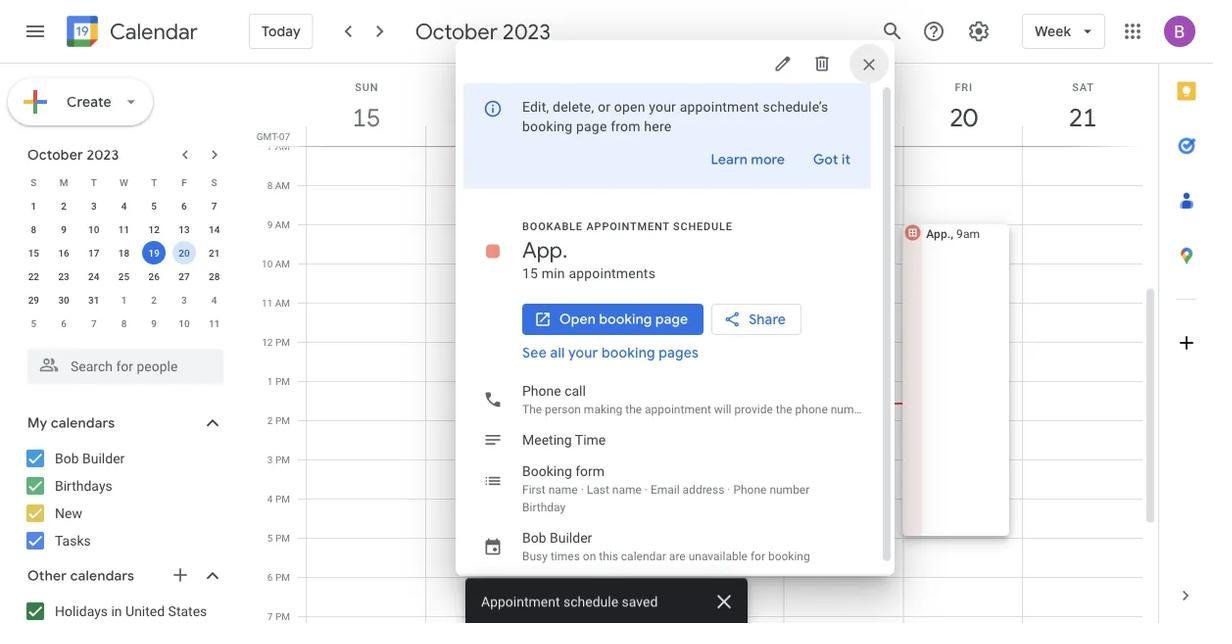 Task type: describe. For each thing, give the bounding box(es) containing it.
times
[[551, 550, 580, 564]]

4 for 4 pm
[[267, 493, 273, 505]]

15 inside column header
[[351, 101, 379, 134]]

0 vertical spatial october 2023
[[415, 18, 551, 45]]

6 pm
[[267, 572, 290, 583]]

am for 11 am
[[275, 297, 290, 309]]

25 element
[[112, 265, 136, 288]]

15 for 15 min appointments
[[523, 265, 538, 282]]

pm for 6 pm
[[275, 572, 290, 583]]

gmt-
[[257, 130, 279, 142]]

main drawer image
[[24, 20, 47, 43]]

other calendars
[[27, 568, 134, 585]]

email
[[651, 483, 680, 497]]

all
[[550, 344, 565, 362]]

create button
[[8, 78, 153, 125]]

address
[[683, 483, 725, 497]]

18
[[118, 247, 130, 259]]

23
[[58, 271, 69, 282]]

pm for 12 pm
[[275, 336, 290, 348]]

10 element
[[82, 218, 106, 241]]

builder for bob builder
[[82, 450, 125, 467]]

27
[[179, 271, 190, 282]]

schedule's
[[763, 99, 829, 115]]

1 vertical spatial october 2023
[[27, 146, 119, 164]]

builder for bob builder busy times on this calendar are unavailable for booking
[[550, 530, 592, 546]]

1 for november 1 element at the left of the page
[[121, 294, 127, 306]]

16 element
[[52, 241, 76, 265]]

this
[[599, 550, 618, 564]]

appointment inside edit, delete, or open your appointment schedule's booking page from here
[[680, 99, 760, 115]]

7 for 7 am
[[267, 140, 273, 152]]

3 for november 3 element
[[181, 294, 187, 306]]

Search for people text field
[[39, 349, 212, 384]]

delete,
[[553, 99, 594, 115]]

app. , 9am
[[927, 227, 981, 241]]

share button
[[712, 304, 802, 335]]

9 am
[[267, 219, 290, 230]]

0 horizontal spatial 2023
[[87, 146, 119, 164]]

form
[[576, 463, 605, 480]]

2 column header from the left
[[664, 64, 785, 146]]

person
[[545, 403, 581, 417]]

are
[[669, 550, 686, 564]]

1 for 1 pm
[[267, 375, 273, 387]]

21 inside column header
[[1068, 101, 1096, 134]]

1 t from the left
[[91, 176, 97, 188]]

0 vertical spatial 1
[[31, 200, 36, 212]]

1 vertical spatial appointment
[[587, 220, 670, 232]]

app. for app.
[[523, 236, 568, 264]]

0 horizontal spatial your
[[569, 344, 598, 362]]

open
[[614, 99, 646, 115]]

my calendars list
[[4, 443, 243, 557]]

week
[[1035, 23, 1071, 40]]

call
[[565, 383, 586, 399]]

24
[[88, 271, 99, 282]]

12 for 12 pm
[[262, 336, 273, 348]]

7 pm
[[267, 611, 290, 623]]

share
[[749, 311, 786, 329]]

other
[[27, 568, 67, 585]]

2 · from the left
[[645, 483, 648, 497]]

row containing 1
[[19, 194, 229, 218]]

1 vertical spatial october
[[27, 146, 83, 164]]

unavailable
[[689, 550, 748, 564]]

pm for 5 pm
[[275, 532, 290, 544]]

7 am
[[267, 140, 290, 152]]

today
[[262, 23, 301, 40]]

13 element
[[172, 218, 196, 241]]

first
[[523, 483, 546, 497]]

8 for 8 am
[[267, 179, 273, 191]]

sun 15
[[351, 81, 379, 134]]

pm for 4 pm
[[275, 493, 290, 505]]

,
[[951, 227, 954, 241]]

4 pm
[[267, 493, 290, 505]]

3 pm
[[267, 454, 290, 466]]

am for 9 am
[[275, 219, 290, 230]]

1 horizontal spatial 2023
[[503, 18, 551, 45]]

birthday
[[523, 501, 566, 515]]

20 inside column header
[[949, 101, 977, 134]]

0 vertical spatial 4
[[121, 200, 127, 212]]

1 s from the left
[[31, 176, 37, 188]]

learn more
[[711, 151, 785, 169]]

app. heading
[[523, 236, 568, 264]]

2 pm
[[267, 415, 290, 426]]

pm for 7 pm
[[275, 611, 290, 623]]

november 11 element
[[203, 312, 226, 335]]

am for 10 am
[[275, 258, 290, 270]]

row containing 22
[[19, 265, 229, 288]]

or
[[598, 99, 611, 115]]

15 for the 15 element
[[28, 247, 39, 259]]

10 for 10 am
[[262, 258, 273, 270]]

pm for 2 pm
[[275, 415, 290, 426]]

20 link
[[941, 95, 986, 140]]

7 for november 7 element
[[91, 318, 97, 329]]

calendar
[[110, 18, 198, 46]]

october 2023 grid
[[19, 171, 229, 335]]

states
[[168, 603, 207, 620]]

last
[[587, 483, 610, 497]]

19, today element
[[142, 241, 166, 265]]

9am
[[957, 227, 981, 241]]

november 10 element
[[172, 312, 196, 335]]

bob for bob builder
[[55, 450, 79, 467]]

booking down open booking page
[[602, 344, 656, 362]]

17 element
[[82, 241, 106, 265]]

0 horizontal spatial 9
[[61, 224, 67, 235]]

7 for 7 pm
[[267, 611, 273, 623]]

got it
[[814, 151, 851, 169]]

21 column header
[[1023, 64, 1143, 146]]

from
[[611, 118, 641, 134]]

13
[[179, 224, 190, 235]]

phone inside phone call the person making the appointment will provide the phone number
[[523, 383, 561, 399]]

week button
[[1023, 8, 1106, 55]]

row containing 8
[[19, 218, 229, 241]]

bookable
[[523, 220, 583, 232]]

sat 21
[[1068, 81, 1096, 134]]

row containing 29
[[19, 288, 229, 312]]

other calendars button
[[4, 561, 243, 592]]

for
[[751, 550, 766, 564]]

20 cell
[[169, 241, 199, 265]]

learn
[[711, 151, 748, 169]]

20 element
[[172, 241, 196, 265]]

number inside booking form first name · last name · email address · phone number birthday
[[770, 483, 810, 497]]

2 for the november 2 element
[[151, 294, 157, 306]]

28 element
[[203, 265, 226, 288]]

appointment inside phone call the person making the appointment will provide the phone number
[[645, 403, 712, 417]]

0 horizontal spatial 8
[[31, 224, 36, 235]]

30
[[58, 294, 69, 306]]

november 3 element
[[172, 288, 196, 312]]

15 min appointments
[[523, 265, 656, 282]]

row containing 5
[[19, 312, 229, 335]]

pm for 3 pm
[[275, 454, 290, 466]]

5 pm
[[267, 532, 290, 544]]

november 7 element
[[82, 312, 106, 335]]

november 6 element
[[52, 312, 76, 335]]

21 inside the october 2023 grid
[[209, 247, 220, 259]]

bob builder busy times on this calendar are unavailable for booking
[[523, 530, 810, 564]]

row containing s
[[19, 171, 229, 194]]

meeting time
[[523, 432, 606, 448]]

11 for 11 element
[[118, 224, 130, 235]]

3 for 3 pm
[[267, 454, 273, 466]]

holidays
[[55, 603, 108, 620]]

30 element
[[52, 288, 76, 312]]

0 vertical spatial 5
[[151, 200, 157, 212]]

28
[[209, 271, 220, 282]]

fri 20
[[949, 81, 977, 134]]

1 pm
[[267, 375, 290, 387]]

w
[[120, 176, 128, 188]]

booking up see all your booking pages at the bottom
[[599, 311, 652, 329]]

united
[[126, 603, 165, 620]]

12 pm
[[262, 336, 290, 348]]

schedule
[[674, 220, 733, 232]]



Task type: locate. For each thing, give the bounding box(es) containing it.
4 up 11 element
[[121, 200, 127, 212]]

bob
[[55, 450, 79, 467], [523, 530, 547, 546]]

column header
[[545, 64, 665, 146], [664, 64, 785, 146]]

8 up the 15 element
[[31, 224, 36, 235]]

5 up 6 pm
[[267, 532, 273, 544]]

delete appointment schedule image
[[813, 54, 832, 74]]

0 vertical spatial page
[[576, 118, 607, 134]]

11 for 11 am
[[262, 297, 273, 309]]

am for 7 am
[[275, 140, 290, 152]]

10 am
[[262, 258, 290, 270]]

5 for november 5 element
[[31, 318, 36, 329]]

name right last
[[613, 483, 642, 497]]

2 horizontal spatial 10
[[262, 258, 273, 270]]

am up 9 am
[[275, 179, 290, 191]]

1 vertical spatial 11
[[262, 297, 273, 309]]

None search field
[[0, 341, 243, 384]]

phone call the person making the appointment will provide the phone number
[[523, 383, 871, 417]]

bob up busy
[[523, 530, 547, 546]]

1 horizontal spatial 8
[[121, 318, 127, 329]]

0 vertical spatial number
[[831, 403, 871, 417]]

1 the from the left
[[626, 403, 642, 417]]

6 down 5 pm
[[267, 572, 273, 583]]

8 for november 8 element
[[121, 318, 127, 329]]

20
[[949, 101, 977, 134], [179, 247, 190, 259]]

· right address
[[728, 483, 731, 497]]

0 horizontal spatial app.
[[523, 236, 568, 264]]

1 name from the left
[[549, 483, 578, 497]]

12 inside the october 2023 grid
[[149, 224, 160, 235]]

calendars inside other calendars "dropdown button"
[[70, 568, 134, 585]]

0 horizontal spatial number
[[770, 483, 810, 497]]

pages
[[659, 344, 699, 362]]

0 vertical spatial 3
[[91, 200, 97, 212]]

0 horizontal spatial 3
[[91, 200, 97, 212]]

builder inside my calendars list
[[82, 450, 125, 467]]

2 t from the left
[[151, 176, 157, 188]]

12 for 12
[[149, 224, 160, 235]]

6 for 6 pm
[[267, 572, 273, 583]]

pm for 1 pm
[[275, 375, 290, 387]]

thu
[[833, 81, 857, 93]]

6 row from the top
[[19, 288, 229, 312]]

1 horizontal spatial october 2023
[[415, 18, 551, 45]]

calendar heading
[[106, 18, 198, 46]]

m
[[59, 176, 68, 188]]

calendars up bob builder
[[51, 415, 115, 432]]

open
[[560, 311, 596, 329]]

0 horizontal spatial phone
[[523, 383, 561, 399]]

1 vertical spatial calendars
[[70, 568, 134, 585]]

27 element
[[172, 265, 196, 288]]

november 9 element
[[142, 312, 166, 335]]

appointment up learn
[[680, 99, 760, 115]]

16
[[58, 247, 69, 259]]

am up 8 am
[[275, 140, 290, 152]]

21 element
[[203, 241, 226, 265]]

15 left min
[[523, 265, 538, 282]]

0 horizontal spatial october
[[27, 146, 83, 164]]

2 vertical spatial 15
[[523, 265, 538, 282]]

0 vertical spatial appointment
[[680, 99, 760, 115]]

2 vertical spatial appointment
[[645, 403, 712, 417]]

10 up 11 am at the left of the page
[[262, 258, 273, 270]]

19 cell
[[139, 241, 169, 265]]

2 vertical spatial 4
[[267, 493, 273, 505]]

5 inside november 5 element
[[31, 318, 36, 329]]

1 horizontal spatial 10
[[179, 318, 190, 329]]

1 vertical spatial 2
[[151, 294, 157, 306]]

0 vertical spatial calendars
[[51, 415, 115, 432]]

1 vertical spatial 15
[[28, 247, 39, 259]]

2 row from the top
[[19, 194, 229, 218]]

11 up 18
[[118, 224, 130, 235]]

11 down 10 am
[[262, 297, 273, 309]]

your inside edit, delete, or open your appointment schedule's booking page from here
[[649, 99, 676, 115]]

25
[[118, 271, 130, 282]]

0 vertical spatial 12
[[149, 224, 160, 235]]

1 vertical spatial builder
[[550, 530, 592, 546]]

meeting
[[523, 432, 572, 448]]

1 horizontal spatial app.
[[927, 227, 951, 241]]

0 horizontal spatial bob
[[55, 450, 79, 467]]

2 for 2 pm
[[267, 415, 273, 426]]

pm
[[275, 336, 290, 348], [275, 375, 290, 387], [275, 415, 290, 426], [275, 454, 290, 466], [275, 493, 290, 505], [275, 532, 290, 544], [275, 572, 290, 583], [275, 611, 290, 623]]

8 down november 1 element at the left of the page
[[121, 318, 127, 329]]

tab list
[[1160, 64, 1214, 569]]

11
[[118, 224, 130, 235], [262, 297, 273, 309], [209, 318, 220, 329]]

row containing 15
[[19, 241, 229, 265]]

page down or
[[576, 118, 607, 134]]

1 horizontal spatial number
[[831, 403, 871, 417]]

pm up 5 pm
[[275, 493, 290, 505]]

2 horizontal spatial 8
[[267, 179, 273, 191]]

name
[[549, 483, 578, 497], [613, 483, 642, 497]]

app.
[[927, 227, 951, 241], [523, 236, 568, 264]]

time
[[575, 432, 606, 448]]

10 up the 17
[[88, 224, 99, 235]]

21 up 28
[[209, 247, 220, 259]]

builder up birthdays
[[82, 450, 125, 467]]

create
[[67, 93, 112, 111]]

0 horizontal spatial 11
[[118, 224, 130, 235]]

2 pm from the top
[[275, 375, 290, 387]]

2
[[61, 200, 67, 212], [151, 294, 157, 306], [267, 415, 273, 426]]

· left email
[[645, 483, 648, 497]]

builder up times
[[550, 530, 592, 546]]

am down 9 am
[[275, 258, 290, 270]]

3 row from the top
[[19, 218, 229, 241]]

grid
[[251, 64, 1159, 623]]

2 vertical spatial 1
[[267, 375, 273, 387]]

1 horizontal spatial page
[[656, 311, 688, 329]]

november 2 element
[[142, 288, 166, 312]]

1 horizontal spatial builder
[[550, 530, 592, 546]]

20 inside cell
[[179, 247, 190, 259]]

page
[[576, 118, 607, 134], [656, 311, 688, 329]]

9 up 16 'element'
[[61, 224, 67, 235]]

21
[[1068, 101, 1096, 134], [209, 247, 220, 259]]

pm down 4 pm
[[275, 532, 290, 544]]

0 vertical spatial phone
[[523, 383, 561, 399]]

1 column header from the left
[[545, 64, 665, 146]]

9 inside "november 9" element
[[151, 318, 157, 329]]

3 am from the top
[[275, 219, 290, 230]]

8
[[267, 179, 273, 191], [31, 224, 36, 235], [121, 318, 127, 329]]

settings menu image
[[968, 20, 991, 43]]

0 vertical spatial 21
[[1068, 101, 1096, 134]]

my calendars button
[[4, 408, 243, 439]]

t right 'm'
[[91, 176, 97, 188]]

2 horizontal spatial 9
[[267, 219, 273, 230]]

4 up 5 pm
[[267, 493, 273, 505]]

12 up 19
[[149, 224, 160, 235]]

5 up 12 element
[[151, 200, 157, 212]]

6 inside november 6 element
[[61, 318, 67, 329]]

builder
[[82, 450, 125, 467], [550, 530, 592, 546]]

page inside edit, delete, or open your appointment schedule's booking page from here
[[576, 118, 607, 134]]

0 horizontal spatial s
[[31, 176, 37, 188]]

15
[[351, 101, 379, 134], [28, 247, 39, 259], [523, 265, 538, 282]]

10 for 10 element
[[88, 224, 99, 235]]

in
[[111, 603, 122, 620]]

number inside phone call the person making the appointment will provide the phone number
[[831, 403, 871, 417]]

0 vertical spatial bob
[[55, 450, 79, 467]]

1 horizontal spatial 6
[[181, 200, 187, 212]]

14
[[209, 224, 220, 235]]

21 link
[[1061, 95, 1106, 140]]

booking inside edit, delete, or open your appointment schedule's booking page from here
[[523, 118, 573, 134]]

·
[[581, 483, 584, 497], [645, 483, 648, 497], [728, 483, 731, 497]]

1 vertical spatial 6
[[61, 318, 67, 329]]

7 down 6 pm
[[267, 611, 273, 623]]

0 horizontal spatial 12
[[149, 224, 160, 235]]

5 for 5 pm
[[267, 532, 273, 544]]

edit,
[[523, 99, 549, 115]]

3 down the 27 element
[[181, 294, 187, 306]]

1 am from the top
[[275, 140, 290, 152]]

gmt-07
[[257, 130, 290, 142]]

november 8 element
[[112, 312, 136, 335]]

9 up 10 am
[[267, 219, 273, 230]]

holidays in united states
[[55, 603, 207, 620]]

8 am
[[267, 179, 290, 191]]

your
[[649, 99, 676, 115], [569, 344, 598, 362]]

1 horizontal spatial name
[[613, 483, 642, 497]]

add other calendars image
[[171, 566, 190, 585]]

t left f
[[151, 176, 157, 188]]

booking form first name · last name · email address · phone number birthday
[[523, 463, 810, 515]]

grid containing 15
[[251, 64, 1159, 623]]

4 am from the top
[[275, 258, 290, 270]]

see all your booking pages
[[523, 344, 699, 362]]

more
[[751, 151, 785, 169]]

october 2023 up mon
[[415, 18, 551, 45]]

number down 'phone'
[[770, 483, 810, 497]]

2 horizontal spatial 5
[[267, 532, 273, 544]]

my
[[27, 415, 47, 432]]

11 am
[[262, 297, 290, 309]]

29
[[28, 294, 39, 306]]

7 down 31 "element"
[[91, 318, 97, 329]]

page up pages
[[656, 311, 688, 329]]

0 vertical spatial 2023
[[503, 18, 551, 45]]

1 horizontal spatial 11
[[209, 318, 220, 329]]

row group
[[19, 194, 229, 335]]

1 horizontal spatial the
[[776, 403, 793, 417]]

f
[[182, 176, 187, 188]]

november 1 element
[[112, 288, 136, 312]]

1 horizontal spatial october
[[415, 18, 498, 45]]

0 vertical spatial 2
[[61, 200, 67, 212]]

birthdays
[[55, 478, 112, 494]]

4 for november 4 element
[[212, 294, 217, 306]]

pm up the '2 pm' at the bottom of page
[[275, 375, 290, 387]]

1 horizontal spatial t
[[151, 176, 157, 188]]

12 element
[[142, 218, 166, 241]]

0 horizontal spatial 4
[[121, 200, 127, 212]]

bob for bob builder busy times on this calendar are unavailable for booking
[[523, 530, 547, 546]]

1 up the 15 element
[[31, 200, 36, 212]]

18 element
[[112, 241, 136, 265]]

3 pm from the top
[[275, 415, 290, 426]]

1 row from the top
[[19, 171, 229, 194]]

new
[[55, 505, 82, 522]]

2 horizontal spatial 15
[[523, 265, 538, 282]]

2 the from the left
[[776, 403, 793, 417]]

1 vertical spatial 8
[[31, 224, 36, 235]]

2 name from the left
[[613, 483, 642, 497]]

thu column header
[[784, 64, 904, 146]]

1 horizontal spatial 20
[[949, 101, 977, 134]]

your up here
[[649, 99, 676, 115]]

1 vertical spatial 5
[[31, 318, 36, 329]]

1 horizontal spatial 9
[[151, 318, 157, 329]]

on
[[583, 550, 596, 564]]

9 down the november 2 element
[[151, 318, 157, 329]]

15 element
[[22, 241, 45, 265]]

bookable appointment schedule
[[523, 220, 733, 232]]

31 element
[[82, 288, 106, 312]]

busy
[[523, 550, 548, 564]]

2 vertical spatial 5
[[267, 532, 273, 544]]

2 down '26' element
[[151, 294, 157, 306]]

4 pm from the top
[[275, 454, 290, 466]]

31
[[88, 294, 99, 306]]

pm down 6 pm
[[275, 611, 290, 623]]

0 horizontal spatial page
[[576, 118, 607, 134]]

0 vertical spatial 6
[[181, 200, 187, 212]]

calendars for other calendars
[[70, 568, 134, 585]]

phone
[[796, 403, 828, 417]]

2023 down create
[[87, 146, 119, 164]]

october up mon
[[415, 18, 498, 45]]

7 pm from the top
[[275, 572, 290, 583]]

6 for november 6 element
[[61, 318, 67, 329]]

0 horizontal spatial 21
[[209, 247, 220, 259]]

0 horizontal spatial 20
[[179, 247, 190, 259]]

10 down november 3 element
[[179, 318, 190, 329]]

pm down 1 pm
[[275, 415, 290, 426]]

sat
[[1073, 81, 1095, 93]]

t
[[91, 176, 97, 188], [151, 176, 157, 188]]

2 vertical spatial 6
[[267, 572, 273, 583]]

1 horizontal spatial 2
[[151, 294, 157, 306]]

1 horizontal spatial bob
[[523, 530, 547, 546]]

6 pm from the top
[[275, 532, 290, 544]]

0 vertical spatial 20
[[949, 101, 977, 134]]

22 element
[[22, 265, 45, 288]]

phone up the the
[[523, 383, 561, 399]]

1 vertical spatial bob
[[523, 530, 547, 546]]

22
[[28, 271, 39, 282]]

0 horizontal spatial 2
[[61, 200, 67, 212]]

2 vertical spatial 8
[[121, 318, 127, 329]]

1 vertical spatial 2023
[[87, 146, 119, 164]]

2 vertical spatial 3
[[267, 454, 273, 466]]

8 down 7 am
[[267, 179, 273, 191]]

14 element
[[203, 218, 226, 241]]

the left 'phone'
[[776, 403, 793, 417]]

row group containing 1
[[19, 194, 229, 335]]

1 down 12 pm at left
[[267, 375, 273, 387]]

pm down the '2 pm' at the bottom of page
[[275, 454, 290, 466]]

9 for 9 am
[[267, 219, 273, 230]]

0 horizontal spatial t
[[91, 176, 97, 188]]

5 am from the top
[[275, 297, 290, 309]]

11 element
[[112, 218, 136, 241]]

bob up birthdays
[[55, 450, 79, 467]]

app. for app. , 9am
[[927, 227, 951, 241]]

20 up 27
[[179, 247, 190, 259]]

· left last
[[581, 483, 584, 497]]

0 vertical spatial 10
[[88, 224, 99, 235]]

2 am from the top
[[275, 179, 290, 191]]

11 down november 4 element
[[209, 318, 220, 329]]

19
[[149, 247, 160, 259]]

1 · from the left
[[581, 483, 584, 497]]

your right all
[[569, 344, 598, 362]]

phone right address
[[734, 483, 767, 497]]

15 down 'sun'
[[351, 101, 379, 134]]

0 vertical spatial 8
[[267, 179, 273, 191]]

15 inside row
[[28, 247, 39, 259]]

provide
[[735, 403, 773, 417]]

15 column header
[[306, 64, 426, 146]]

0 horizontal spatial name
[[549, 483, 578, 497]]

0 vertical spatial your
[[649, 99, 676, 115]]

booking right for
[[769, 550, 810, 564]]

4
[[121, 200, 127, 212], [212, 294, 217, 306], [267, 493, 273, 505]]

the
[[523, 403, 542, 417]]

1 horizontal spatial 4
[[212, 294, 217, 306]]

2 horizontal spatial ·
[[728, 483, 731, 497]]

1 vertical spatial 1
[[121, 294, 127, 306]]

2 down 1 pm
[[267, 415, 273, 426]]

2 horizontal spatial 4
[[267, 493, 273, 505]]

1 vertical spatial page
[[656, 311, 688, 329]]

26 element
[[142, 265, 166, 288]]

2 horizontal spatial 11
[[262, 297, 273, 309]]

mon column header
[[425, 64, 546, 146]]

1 vertical spatial 20
[[179, 247, 190, 259]]

min
[[542, 265, 565, 282]]

november 4 element
[[203, 288, 226, 312]]

3 up 10 element
[[91, 200, 97, 212]]

20 column header
[[903, 64, 1024, 146]]

calendar element
[[63, 12, 198, 55]]

20 down fri on the top right of the page
[[949, 101, 977, 134]]

7 row from the top
[[19, 312, 229, 335]]

2 down 'm'
[[61, 200, 67, 212]]

builder inside bob builder busy times on this calendar are unavailable for booking
[[550, 530, 592, 546]]

appointment up appointments on the top of page
[[587, 220, 670, 232]]

1 vertical spatial 3
[[181, 294, 187, 306]]

here
[[644, 118, 672, 134]]

6 down 30 element
[[61, 318, 67, 329]]

2 horizontal spatial 2
[[267, 415, 273, 426]]

my calendars
[[27, 415, 115, 432]]

7 up 14 element
[[212, 200, 217, 212]]

pm up 1 pm
[[275, 336, 290, 348]]

2023
[[503, 18, 551, 45], [87, 146, 119, 164]]

see
[[523, 344, 547, 362]]

making
[[584, 403, 623, 417]]

1 vertical spatial 21
[[209, 247, 220, 259]]

name down booking
[[549, 483, 578, 497]]

1 horizontal spatial phone
[[734, 483, 767, 497]]

november 5 element
[[22, 312, 45, 335]]

october up 'm'
[[27, 146, 83, 164]]

6 down f
[[181, 200, 187, 212]]

7 left the 07
[[267, 140, 273, 152]]

23 element
[[52, 265, 76, 288]]

am up 12 pm at left
[[275, 297, 290, 309]]

october 2023 up 'm'
[[27, 146, 119, 164]]

0 horizontal spatial 15
[[28, 247, 39, 259]]

1 pm from the top
[[275, 336, 290, 348]]

0 horizontal spatial 1
[[31, 200, 36, 212]]

calendars for my calendars
[[51, 415, 115, 432]]

the right "making"
[[626, 403, 642, 417]]

24 element
[[82, 265, 106, 288]]

0 horizontal spatial builder
[[82, 450, 125, 467]]

booking
[[523, 463, 572, 480]]

12 down 11 am at the left of the page
[[262, 336, 273, 348]]

2023 up edit,
[[503, 18, 551, 45]]

row
[[19, 171, 229, 194], [19, 194, 229, 218], [19, 218, 229, 241], [19, 241, 229, 265], [19, 265, 229, 288], [19, 288, 229, 312], [19, 312, 229, 335]]

10 for november 10 element on the left
[[179, 318, 190, 329]]

29 element
[[22, 288, 45, 312]]

booking
[[523, 118, 573, 134], [599, 311, 652, 329], [602, 344, 656, 362], [769, 550, 810, 564]]

the
[[626, 403, 642, 417], [776, 403, 793, 417]]

4 row from the top
[[19, 241, 229, 265]]

3 down the '2 pm' at the bottom of page
[[267, 454, 273, 466]]

booking inside bob builder busy times on this calendar are unavailable for booking
[[769, 550, 810, 564]]

am for 8 am
[[275, 179, 290, 191]]

tasks
[[55, 533, 91, 549]]

appointments
[[569, 265, 656, 282]]

1 horizontal spatial 15
[[351, 101, 379, 134]]

s left 'm'
[[31, 176, 37, 188]]

appointment left will
[[645, 403, 712, 417]]

9 for "november 9" element
[[151, 318, 157, 329]]

1 down 25 element at the left of the page
[[121, 294, 127, 306]]

bob inside my calendars list
[[55, 450, 79, 467]]

8 pm from the top
[[275, 611, 290, 623]]

calendars up in
[[70, 568, 134, 585]]

phone inside booking form first name · last name · email address · phone number birthday
[[734, 483, 767, 497]]

5 pm from the top
[[275, 493, 290, 505]]

1 vertical spatial phone
[[734, 483, 767, 497]]

calendars inside my calendars dropdown button
[[51, 415, 115, 432]]

21 down sat
[[1068, 101, 1096, 134]]

4 up the november 11 element
[[212, 294, 217, 306]]

pm down 5 pm
[[275, 572, 290, 583]]

am
[[275, 140, 290, 152], [275, 179, 290, 191], [275, 219, 290, 230], [275, 258, 290, 270], [275, 297, 290, 309]]

15 up the 22
[[28, 247, 39, 259]]

5
[[151, 200, 157, 212], [31, 318, 36, 329], [267, 532, 273, 544]]

17
[[88, 247, 99, 259]]

2 horizontal spatial 3
[[267, 454, 273, 466]]

0 horizontal spatial 10
[[88, 224, 99, 235]]

3
[[91, 200, 97, 212], [181, 294, 187, 306], [267, 454, 273, 466]]

today button
[[249, 8, 313, 55]]

am down 8 am
[[275, 219, 290, 230]]

it
[[842, 151, 851, 169]]

s
[[31, 176, 37, 188], [211, 176, 217, 188]]

booking down edit,
[[523, 118, 573, 134]]

bob inside bob builder busy times on this calendar are unavailable for booking
[[523, 530, 547, 546]]

app. left 9am
[[927, 227, 951, 241]]

phone
[[523, 383, 561, 399], [734, 483, 767, 497]]

3 · from the left
[[728, 483, 731, 497]]

number right 'phone'
[[831, 403, 871, 417]]

s right f
[[211, 176, 217, 188]]

2 s from the left
[[211, 176, 217, 188]]

1 horizontal spatial 3
[[181, 294, 187, 306]]

october
[[415, 18, 498, 45], [27, 146, 83, 164]]

11 for the november 11 element
[[209, 318, 220, 329]]

2 horizontal spatial 6
[[267, 572, 273, 583]]

app. up min
[[523, 236, 568, 264]]

5 down 29 element
[[31, 318, 36, 329]]

got it button
[[801, 136, 864, 183]]

5 row from the top
[[19, 265, 229, 288]]



Task type: vqa. For each thing, say whether or not it's contained in the screenshot.
19, today 'element'
yes



